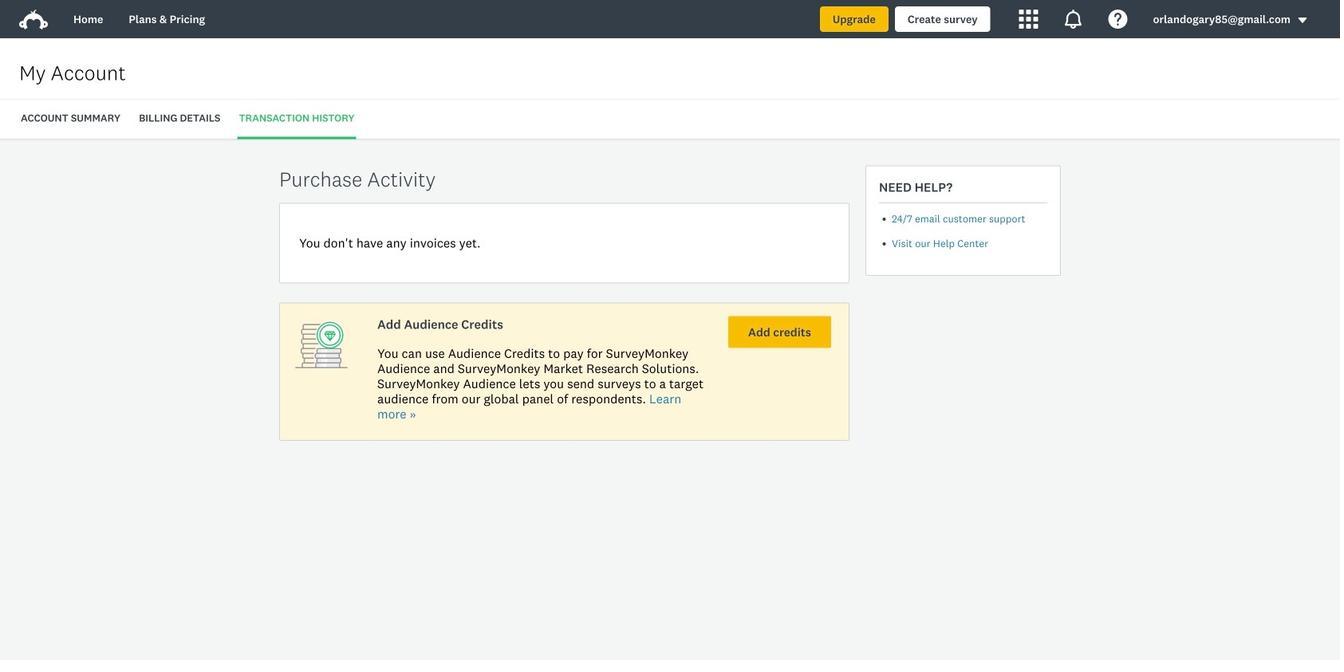 Task type: describe. For each thing, give the bounding box(es) containing it.
dropdown arrow image
[[1297, 15, 1308, 26]]

surveymonkey logo image
[[19, 10, 48, 30]]

2 products icon image from the left
[[1064, 10, 1083, 29]]



Task type: locate. For each thing, give the bounding box(es) containing it.
products icon image
[[1019, 10, 1038, 29], [1064, 10, 1083, 29]]

1 horizontal spatial products icon image
[[1064, 10, 1083, 29]]

1 products icon image from the left
[[1019, 10, 1038, 29]]

0 horizontal spatial products icon image
[[1019, 10, 1038, 29]]

help icon image
[[1108, 10, 1128, 29]]



Task type: vqa. For each thing, say whether or not it's contained in the screenshot.
text field
no



